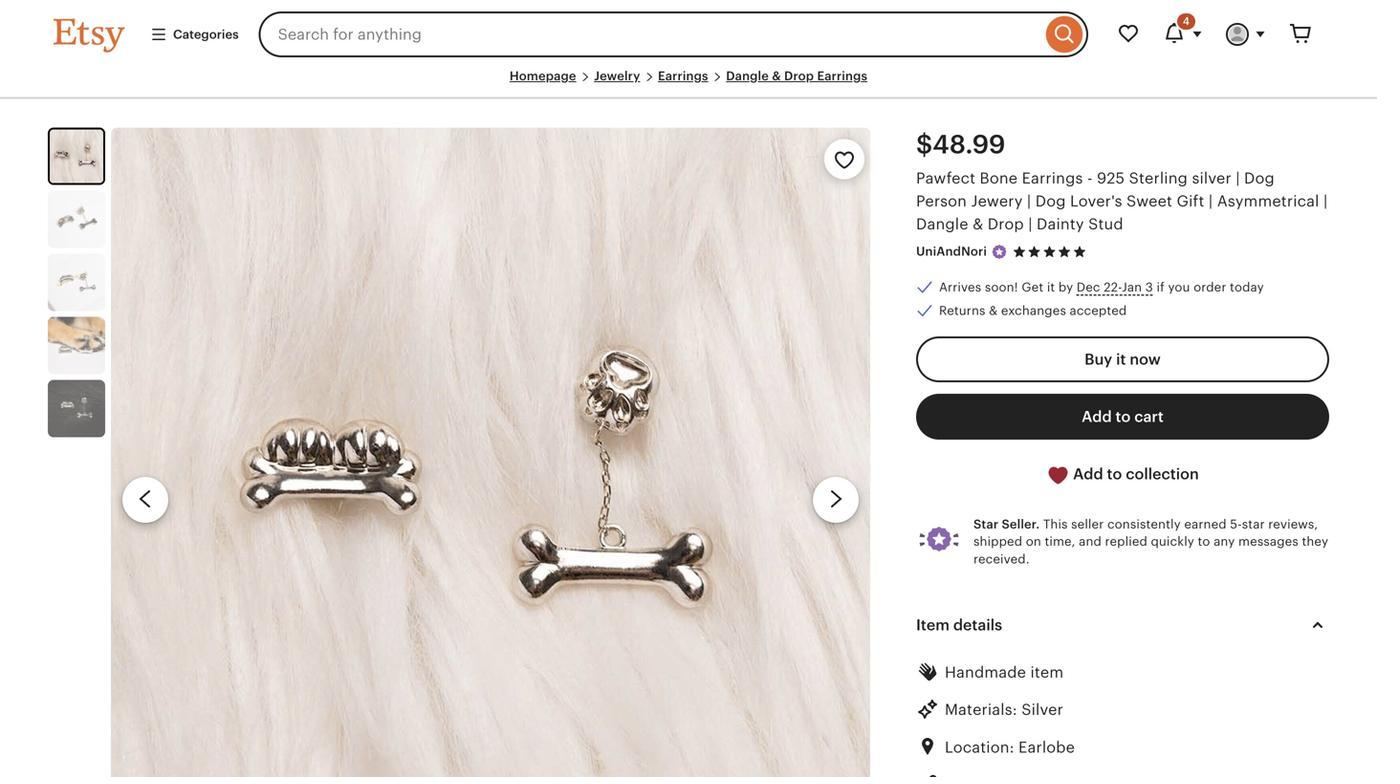 Task type: describe. For each thing, give the bounding box(es) containing it.
homepage
[[510, 69, 577, 83]]

cart
[[1135, 409, 1164, 426]]

soon! get
[[985, 281, 1044, 295]]

4
[[1183, 15, 1190, 27]]

0 horizontal spatial dangle
[[726, 69, 769, 83]]

location: earlobe
[[945, 739, 1075, 757]]

0 horizontal spatial pawfect bone earrings 925 sterling silver dog person image 1 image
[[50, 130, 103, 183]]

5-
[[1231, 518, 1243, 532]]

925
[[1097, 170, 1125, 187]]

| left dainty
[[1029, 216, 1033, 233]]

homepage link
[[510, 69, 577, 83]]

handmade
[[945, 664, 1027, 682]]

& inside pawfect bone earrings - 925 sterling silver | dog person jewery | dog lover's sweet gift | asymmetrical | dangle & drop | dainty stud
[[973, 216, 984, 233]]

by
[[1059, 281, 1074, 295]]

reviews,
[[1269, 518, 1319, 532]]

earrings inside pawfect bone earrings - 925 sterling silver | dog person jewery | dog lover's sweet gift | asymmetrical | dangle & drop | dainty stud
[[1022, 170, 1084, 187]]

categories banner
[[19, 0, 1359, 69]]

uniandnori
[[917, 245, 987, 259]]

sweet
[[1127, 193, 1173, 210]]

handmade item
[[945, 664, 1064, 682]]

add to collection
[[1070, 466, 1200, 483]]

earlobe
[[1019, 739, 1075, 757]]

earrings link
[[658, 69, 709, 83]]

buy it now button
[[917, 337, 1330, 383]]

it inside "button"
[[1117, 351, 1127, 368]]

quickly
[[1151, 535, 1195, 549]]

collection
[[1126, 466, 1200, 483]]

star
[[974, 518, 999, 532]]

arrives soon! get it by dec 22-jan 3 if you order today
[[940, 281, 1265, 295]]

item details
[[917, 617, 1003, 634]]

star
[[1243, 518, 1266, 532]]

buy
[[1085, 351, 1113, 368]]

to for cart
[[1116, 409, 1131, 426]]

none search field inside categories banner
[[259, 11, 1089, 57]]

this
[[1044, 518, 1068, 532]]

dangle & drop earrings
[[726, 69, 868, 83]]

bone
[[980, 170, 1018, 187]]

pawfect bone earrings - 925 sterling silver | dog person jewery | dog lover's sweet gift | asymmetrical | dangle & drop | dainty stud
[[917, 170, 1328, 233]]

stud
[[1089, 216, 1124, 233]]

1 horizontal spatial pawfect bone earrings 925 sterling silver dog person image 1 image
[[111, 128, 871, 778]]

buy it now
[[1085, 351, 1161, 368]]

add for add to collection
[[1074, 466, 1104, 483]]

| right jewery
[[1027, 193, 1032, 210]]

& for returns
[[989, 304, 998, 318]]

pawfect bone earrings 925 sterling silver dog person image 5 image
[[48, 380, 105, 438]]

menu bar containing homepage
[[54, 69, 1324, 99]]

today
[[1230, 281, 1265, 295]]

earned
[[1185, 518, 1227, 532]]

consistently
[[1108, 518, 1181, 532]]

| right silver
[[1236, 170, 1241, 187]]

dangle inside pawfect bone earrings - 925 sterling silver | dog person jewery | dog lover's sweet gift | asymmetrical | dangle & drop | dainty stud
[[917, 216, 969, 233]]

this seller consistently earned 5-star reviews, shipped on time, and replied quickly to any messages they received.
[[974, 518, 1329, 567]]

drop inside menu bar
[[785, 69, 814, 83]]

22-
[[1104, 281, 1122, 295]]

jan
[[1122, 281, 1143, 295]]

1 horizontal spatial earrings
[[818, 69, 868, 83]]

pawfect bone earrings 925 sterling silver dog person image 2 image
[[48, 191, 105, 248]]

and
[[1079, 535, 1102, 549]]

0 horizontal spatial earrings
[[658, 69, 709, 83]]

categories button
[[136, 17, 253, 52]]



Task type: locate. For each thing, give the bounding box(es) containing it.
materials: silver
[[945, 702, 1064, 719]]

dog
[[1245, 170, 1275, 187], [1036, 193, 1066, 210]]

|
[[1236, 170, 1241, 187], [1027, 193, 1032, 210], [1209, 193, 1213, 210], [1324, 193, 1328, 210], [1029, 216, 1033, 233]]

1 horizontal spatial dangle
[[917, 216, 969, 233]]

add to cart
[[1082, 409, 1164, 426]]

0 vertical spatial drop
[[785, 69, 814, 83]]

1 vertical spatial add
[[1074, 466, 1104, 483]]

jewelry link
[[594, 69, 640, 83]]

arrives
[[940, 281, 982, 295]]

& for dangle
[[772, 69, 781, 83]]

item
[[917, 617, 950, 634]]

1 vertical spatial it
[[1117, 351, 1127, 368]]

exchanges
[[1002, 304, 1067, 318]]

star seller.
[[974, 518, 1040, 532]]

1 vertical spatial to
[[1107, 466, 1123, 483]]

1 vertical spatial dog
[[1036, 193, 1066, 210]]

received.
[[974, 552, 1030, 567]]

if
[[1157, 281, 1165, 295]]

0 horizontal spatial it
[[1047, 281, 1056, 295]]

they
[[1303, 535, 1329, 549]]

details
[[954, 617, 1003, 634]]

1 horizontal spatial it
[[1117, 351, 1127, 368]]

-
[[1088, 170, 1093, 187]]

dangle right earrings link
[[726, 69, 769, 83]]

0 vertical spatial dangle
[[726, 69, 769, 83]]

to inside this seller consistently earned 5-star reviews, shipped on time, and replied quickly to any messages they received.
[[1198, 535, 1211, 549]]

categories
[[173, 27, 239, 42]]

add for add to cart
[[1082, 409, 1112, 426]]

gift
[[1177, 193, 1205, 210]]

earrings
[[658, 69, 709, 83], [818, 69, 868, 83], [1022, 170, 1084, 187]]

silver
[[1193, 170, 1232, 187]]

item
[[1031, 664, 1064, 682]]

2 horizontal spatial &
[[989, 304, 998, 318]]

drop inside pawfect bone earrings - 925 sterling silver | dog person jewery | dog lover's sweet gift | asymmetrical | dangle & drop | dainty stud
[[988, 216, 1025, 233]]

0 vertical spatial it
[[1047, 281, 1056, 295]]

& inside menu bar
[[772, 69, 781, 83]]

star_seller image
[[991, 244, 1008, 261]]

| right gift on the right of page
[[1209, 193, 1213, 210]]

any
[[1214, 535, 1236, 549]]

0 horizontal spatial dog
[[1036, 193, 1066, 210]]

0 vertical spatial &
[[772, 69, 781, 83]]

0 horizontal spatial &
[[772, 69, 781, 83]]

to left collection
[[1107, 466, 1123, 483]]

materials:
[[945, 702, 1018, 719]]

dangle down person
[[917, 216, 969, 233]]

1 horizontal spatial dog
[[1245, 170, 1275, 187]]

messages
[[1239, 535, 1299, 549]]

to
[[1116, 409, 1131, 426], [1107, 466, 1123, 483], [1198, 535, 1211, 549]]

add up seller
[[1074, 466, 1104, 483]]

jewery
[[972, 193, 1023, 210]]

drop
[[785, 69, 814, 83], [988, 216, 1025, 233]]

0 vertical spatial dog
[[1245, 170, 1275, 187]]

jewelry
[[594, 69, 640, 83]]

dog up asymmetrical
[[1245, 170, 1275, 187]]

time,
[[1045, 535, 1076, 549]]

you
[[1169, 281, 1191, 295]]

pawfect bone earrings 925 sterling silver dog person image 1 image
[[111, 128, 871, 778], [50, 130, 103, 183]]

add left cart
[[1082, 409, 1112, 426]]

now
[[1130, 351, 1161, 368]]

it right buy
[[1117, 351, 1127, 368]]

seller
[[1072, 518, 1104, 532]]

& right returns
[[989, 304, 998, 318]]

accepted
[[1070, 304, 1127, 318]]

& right earrings link
[[772, 69, 781, 83]]

asymmetrical
[[1218, 193, 1320, 210]]

to for collection
[[1107, 466, 1123, 483]]

Search for anything text field
[[259, 11, 1042, 57]]

on
[[1026, 535, 1042, 549]]

seller.
[[1002, 518, 1040, 532]]

1 vertical spatial &
[[973, 216, 984, 233]]

1 horizontal spatial &
[[973, 216, 984, 233]]

1 horizontal spatial drop
[[988, 216, 1025, 233]]

1 vertical spatial dangle
[[917, 216, 969, 233]]

$48.99
[[917, 130, 1006, 159]]

replied
[[1106, 535, 1148, 549]]

dangle
[[726, 69, 769, 83], [917, 216, 969, 233]]

menu bar
[[54, 69, 1324, 99]]

to down earned
[[1198, 535, 1211, 549]]

returns
[[940, 304, 986, 318]]

sterling
[[1130, 170, 1188, 187]]

None search field
[[259, 11, 1089, 57]]

uniandnori link
[[917, 245, 987, 259]]

shipped
[[974, 535, 1023, 549]]

dainty
[[1037, 216, 1085, 233]]

pawfect bone earrings 925 sterling silver dog person image 4 image
[[48, 317, 105, 375]]

silver
[[1022, 702, 1064, 719]]

dec
[[1077, 281, 1101, 295]]

item details button
[[899, 603, 1347, 649]]

add to collection button
[[917, 452, 1330, 499]]

1 vertical spatial drop
[[988, 216, 1025, 233]]

add
[[1082, 409, 1112, 426], [1074, 466, 1104, 483]]

4 button
[[1152, 11, 1215, 57]]

location:
[[945, 739, 1015, 757]]

person
[[917, 193, 967, 210]]

it left the 'by'
[[1047, 281, 1056, 295]]

& down jewery
[[973, 216, 984, 233]]

&
[[772, 69, 781, 83], [973, 216, 984, 233], [989, 304, 998, 318]]

2 vertical spatial to
[[1198, 535, 1211, 549]]

pawfect bone earrings 925 sterling silver dog person image 3 image
[[48, 254, 105, 312]]

0 vertical spatial add
[[1082, 409, 1112, 426]]

order
[[1194, 281, 1227, 295]]

0 horizontal spatial drop
[[785, 69, 814, 83]]

lover's
[[1071, 193, 1123, 210]]

2 horizontal spatial earrings
[[1022, 170, 1084, 187]]

dog up dainty
[[1036, 193, 1066, 210]]

2 vertical spatial &
[[989, 304, 998, 318]]

it
[[1047, 281, 1056, 295], [1117, 351, 1127, 368]]

| right asymmetrical
[[1324, 193, 1328, 210]]

3
[[1146, 281, 1154, 295]]

dangle & drop earrings link
[[726, 69, 868, 83]]

pawfect
[[917, 170, 976, 187]]

returns & exchanges accepted
[[940, 304, 1127, 318]]

add to cart button
[[917, 394, 1330, 440]]

to left cart
[[1116, 409, 1131, 426]]

0 vertical spatial to
[[1116, 409, 1131, 426]]



Task type: vqa. For each thing, say whether or not it's contained in the screenshot.
'ADD'
yes



